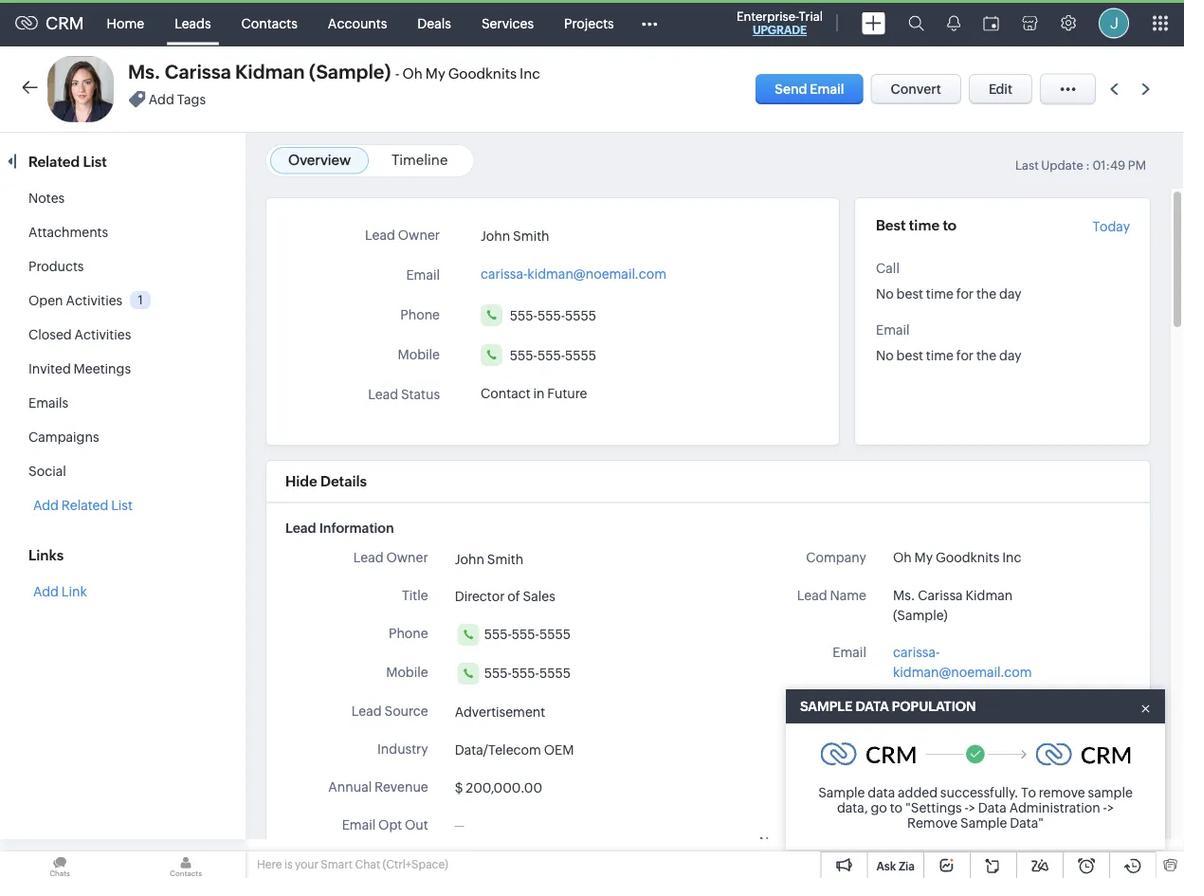 Task type: locate. For each thing, give the bounding box(es) containing it.
1 horizontal spatial goodknits
[[936, 550, 1000, 565]]

related list
[[28, 153, 110, 170]]

ms. up add tags
[[128, 61, 161, 83]]

next record image
[[1142, 83, 1154, 95]]

1 vertical spatial ms.
[[893, 588, 916, 603]]

0 horizontal spatial oh
[[403, 65, 423, 82]]

contact in future
[[481, 386, 587, 401], [893, 797, 1000, 812]]

inc down services link
[[520, 65, 540, 82]]

0 vertical spatial phone
[[401, 307, 440, 322]]

campaigns
[[28, 430, 99, 445]]

carissa up tags
[[165, 61, 231, 83]]

last
[[1016, 158, 1039, 173]]

john smith up carissa-kidman@noemail.com link
[[481, 228, 550, 243]]

open activities link
[[28, 293, 123, 308]]

0 vertical spatial to
[[943, 217, 957, 234]]

555-555-5555
[[510, 308, 597, 323], [510, 347, 597, 363], [484, 626, 571, 641], [484, 665, 571, 680]]

1 vertical spatial carissa
[[918, 588, 963, 603]]

here
[[257, 858, 282, 871]]

owner up title
[[386, 550, 428, 565]]

0 horizontal spatial (sample)
[[309, 61, 391, 83]]

profile image
[[1099, 8, 1130, 38]]

1 horizontal spatial future
[[960, 797, 1000, 812]]

owner for title
[[386, 550, 428, 565]]

carissa down oh my goodknits inc
[[918, 588, 963, 603]]

1 vertical spatial smith
[[487, 551, 524, 567]]

1 no from the top
[[876, 286, 894, 301]]

kidman@noemail.com for carissa- kidman@noemail.com
[[893, 665, 1032, 680]]

lead owner for title
[[354, 550, 428, 565]]

john smith for title
[[455, 551, 524, 567]]

1 vertical spatial kidman
[[966, 588, 1013, 603]]

sample up 'website'
[[800, 699, 853, 714]]

1 vertical spatial future
[[960, 797, 1000, 812]]

to right best at the top right
[[943, 217, 957, 234]]

1 vertical spatial mobile
[[386, 665, 428, 680]]

1 vertical spatial time
[[926, 286, 954, 301]]

0 vertical spatial lead status
[[368, 386, 440, 402]]

phone for title
[[389, 626, 428, 641]]

add left tags
[[149, 91, 174, 107]]

create menu element
[[851, 0, 897, 46]]

0 vertical spatial lead owner
[[365, 227, 440, 242]]

1 vertical spatial to
[[890, 800, 903, 816]]

0 horizontal spatial -
[[395, 65, 400, 82]]

no.
[[760, 834, 781, 849]]

carissa- for carissa- kidman@noemail.com
[[893, 645, 940, 660]]

carissa
[[165, 61, 231, 83], [918, 588, 963, 603]]

profile element
[[1088, 0, 1141, 46]]

timeline link
[[392, 152, 448, 168]]

5555
[[565, 308, 597, 323], [565, 347, 597, 363], [540, 626, 571, 641], [540, 665, 571, 680]]

lead
[[365, 227, 395, 242], [368, 386, 398, 402], [285, 520, 316, 535], [354, 550, 384, 565], [797, 588, 828, 603], [352, 704, 382, 719], [795, 796, 825, 811]]

kidman inside the ms. carissa kidman (sample)
[[966, 588, 1013, 603]]

john smith for email
[[481, 228, 550, 243]]

(sample) up carissa- kidman@noemail.com
[[893, 608, 948, 623]]

my
[[426, 65, 446, 82], [915, 550, 933, 565]]

1 horizontal spatial kidman@noemail.com
[[893, 665, 1032, 680]]

(sample) down accounts link
[[309, 61, 391, 83]]

1 for from the top
[[957, 286, 974, 301]]

ask
[[877, 860, 896, 873]]

0 vertical spatial carissa
[[165, 61, 231, 83]]

1 horizontal spatial lead status
[[795, 796, 867, 811]]

notes
[[28, 191, 65, 206]]

sample
[[800, 699, 853, 714], [819, 785, 865, 800], [961, 816, 1008, 831]]

sample data added successfully. to remove sample data, go to "settings -> data administration -> remove sample data"
[[819, 785, 1133, 831]]

deals
[[418, 16, 451, 31]]

1 horizontal spatial ms.
[[893, 588, 916, 603]]

ms. for ms. carissa kidman (sample)
[[893, 588, 916, 603]]

1 vertical spatial owner
[[386, 550, 428, 565]]

enterprise-trial upgrade
[[737, 9, 823, 37]]

2 for from the top
[[957, 348, 974, 363]]

of
[[508, 588, 520, 603], [784, 834, 797, 849]]

0 vertical spatial of
[[508, 588, 520, 603]]

leads
[[175, 16, 211, 31]]

sample
[[1088, 785, 1133, 800]]

- inside ms. carissa kidman (sample) - oh my goodknits inc
[[395, 65, 400, 82]]

carissa- inside carissa-kidman@noemail.com link
[[481, 266, 528, 282]]

john up director
[[455, 551, 485, 567]]

successfully.
[[941, 785, 1019, 800]]

my down deals in the top of the page
[[426, 65, 446, 82]]

1 horizontal spatial contact
[[893, 797, 943, 812]]

oh inside ms. carissa kidman (sample) - oh my goodknits inc
[[403, 65, 423, 82]]

smith for title
[[487, 551, 524, 567]]

add left link
[[33, 584, 59, 599]]

1 vertical spatial data
[[979, 800, 1007, 816]]

email inside button
[[810, 82, 845, 97]]

0 vertical spatial my
[[426, 65, 446, 82]]

ms. inside the ms. carissa kidman (sample)
[[893, 588, 916, 603]]

1 horizontal spatial inc
[[1003, 550, 1022, 565]]

(sample) inside the ms. carissa kidman (sample)
[[893, 608, 948, 623]]

1 best from the top
[[897, 286, 924, 301]]

0 horizontal spatial of
[[508, 588, 520, 603]]

add related list
[[33, 498, 133, 513]]

related down social link
[[61, 498, 108, 513]]

data"
[[1010, 816, 1044, 831]]

best
[[876, 217, 906, 234]]

campaigns link
[[28, 430, 99, 445]]

> right '"settings'
[[969, 800, 976, 816]]

2 vertical spatial add
[[33, 584, 59, 599]]

1 vertical spatial kidman@noemail.com
[[893, 665, 1032, 680]]

0 horizontal spatial contact in future
[[481, 386, 587, 401]]

0 horizontal spatial carissa
[[165, 61, 231, 83]]

sample left data on the right bottom of page
[[819, 785, 865, 800]]

activities up meetings
[[74, 327, 131, 342]]

owner for email
[[398, 227, 440, 242]]

0 vertical spatial day
[[1000, 286, 1022, 301]]

0 vertical spatial john smith
[[481, 228, 550, 243]]

0 vertical spatial smith
[[513, 228, 550, 243]]

the
[[977, 286, 997, 301], [977, 348, 997, 363]]

search image
[[909, 15, 925, 31]]

oh right 'company'
[[893, 550, 912, 565]]

1 vertical spatial no best time for the day
[[876, 348, 1022, 363]]

0 horizontal spatial inc
[[520, 65, 540, 82]]

hide
[[285, 473, 317, 490]]

http://www.truhlarandtruhl arattys.com
[[893, 740, 1061, 775]]

kidman@noemail.com for carissa-kidman@noemail.com
[[528, 266, 667, 282]]

1 horizontal spatial data
[[979, 800, 1007, 816]]

(sample)
[[309, 61, 391, 83], [893, 608, 948, 623]]

inc up the ms. carissa kidman (sample)
[[1003, 550, 1022, 565]]

kidman@noemail.com
[[528, 266, 667, 282], [893, 665, 1032, 680]]

john smith up director
[[455, 551, 524, 567]]

carissa- for carissa-kidman@noemail.com
[[481, 266, 528, 282]]

0 horizontal spatial ms.
[[128, 61, 161, 83]]

carissa- kidman@noemail.com link
[[893, 643, 1064, 682]]

0 vertical spatial related
[[28, 153, 80, 170]]

invited
[[28, 361, 71, 377]]

1 vertical spatial lead status
[[795, 796, 867, 811]]

invited meetings link
[[28, 361, 131, 377]]

carissa- inside carissa- kidman@noemail.com
[[893, 645, 940, 660]]

data left data"
[[979, 800, 1007, 816]]

no
[[876, 286, 894, 301], [876, 348, 894, 363]]

1 horizontal spatial (sample)
[[893, 608, 948, 623]]

ask zia
[[877, 860, 915, 873]]

home
[[107, 16, 144, 31]]

services link
[[467, 0, 549, 46]]

1 vertical spatial the
[[977, 348, 997, 363]]

0 horizontal spatial >
[[969, 800, 976, 816]]

1 vertical spatial status
[[828, 796, 867, 811]]

0 vertical spatial mobile
[[398, 347, 440, 362]]

1 horizontal spatial >
[[1108, 800, 1114, 816]]

kidman@noemail.com inside carissa-kidman@noemail.com link
[[528, 266, 667, 282]]

0 vertical spatial add
[[149, 91, 174, 107]]

social
[[28, 464, 66, 479]]

ms. for ms. carissa kidman (sample) - oh my goodknits inc
[[128, 61, 161, 83]]

sample for sample data population
[[800, 699, 853, 714]]

2 no from the top
[[876, 348, 894, 363]]

ms. right the name
[[893, 588, 916, 603]]

kidman down contacts
[[235, 61, 305, 83]]

contacts link
[[226, 0, 313, 46]]

activities for open activities
[[66, 293, 123, 308]]

1 horizontal spatial contact in future
[[893, 797, 1000, 812]]

0 horizontal spatial my
[[426, 65, 446, 82]]

2 vertical spatial time
[[926, 348, 954, 363]]

related up notes 'link'
[[28, 153, 80, 170]]

1 vertical spatial contact
[[893, 797, 943, 812]]

email
[[810, 82, 845, 97], [406, 267, 440, 282], [876, 322, 910, 337], [833, 644, 867, 660], [342, 817, 376, 833]]

0 vertical spatial the
[[977, 286, 997, 301]]

emails
[[28, 395, 68, 411]]

1 horizontal spatial oh
[[893, 550, 912, 565]]

sample down "successfully."
[[961, 816, 1008, 831]]

1 horizontal spatial kidman
[[966, 588, 1013, 603]]

kidman@noemail.com inside carissa- kidman@noemail.com link
[[893, 665, 1032, 680]]

0 vertical spatial in
[[533, 386, 545, 401]]

1 vertical spatial lead owner
[[354, 550, 428, 565]]

of left sales
[[508, 588, 520, 603]]

- right remove
[[1104, 800, 1108, 816]]

0 vertical spatial carissa-
[[481, 266, 528, 282]]

1 horizontal spatial list
[[111, 498, 133, 513]]

1 horizontal spatial in
[[946, 797, 957, 812]]

chats image
[[0, 852, 119, 878]]

0 vertical spatial no
[[876, 286, 894, 301]]

goodknits down services link
[[448, 65, 517, 82]]

data
[[856, 699, 889, 714], [979, 800, 1007, 816]]

1 vertical spatial (sample)
[[893, 608, 948, 623]]

smith up director of sales
[[487, 551, 524, 567]]

day
[[1000, 286, 1022, 301], [1000, 348, 1022, 363]]

products
[[28, 259, 84, 274]]

1 horizontal spatial my
[[915, 550, 933, 565]]

kidman down oh my goodknits inc
[[966, 588, 1013, 603]]

sales
[[523, 588, 556, 603]]

1 vertical spatial in
[[946, 797, 957, 812]]

1 horizontal spatial status
[[828, 796, 867, 811]]

1 vertical spatial phone
[[389, 626, 428, 641]]

convert button
[[871, 74, 962, 104]]

carissa inside the ms. carissa kidman (sample)
[[918, 588, 963, 603]]

trial
[[799, 9, 823, 23]]

lead name
[[797, 588, 867, 603]]

john for email
[[481, 228, 510, 243]]

status
[[401, 386, 440, 402], [828, 796, 867, 811]]

2 no best time for the day from the top
[[876, 348, 1022, 363]]

0 horizontal spatial carissa-
[[481, 266, 528, 282]]

owner down timeline
[[398, 227, 440, 242]]

future
[[547, 386, 587, 401], [960, 797, 1000, 812]]

products link
[[28, 259, 84, 274]]

1 vertical spatial no
[[876, 348, 894, 363]]

john
[[481, 228, 510, 243], [455, 551, 485, 567]]

lead owner down information
[[354, 550, 428, 565]]

0 vertical spatial contact
[[481, 386, 531, 401]]

1 vertical spatial of
[[784, 834, 797, 849]]

2 best from the top
[[897, 348, 924, 363]]

data up 'website'
[[856, 699, 889, 714]]

1 horizontal spatial of
[[784, 834, 797, 849]]

no for call
[[876, 286, 894, 301]]

- right '"settings'
[[965, 800, 969, 816]]

details
[[321, 473, 367, 490]]

1 vertical spatial john
[[455, 551, 485, 567]]

oh down deals 'link'
[[403, 65, 423, 82]]

(sample) for ms. carissa kidman (sample) - oh my goodknits inc
[[309, 61, 391, 83]]

- down accounts link
[[395, 65, 400, 82]]

0 vertical spatial no best time for the day
[[876, 286, 1022, 301]]

2 day from the top
[[1000, 348, 1022, 363]]

signals image
[[947, 15, 961, 31]]

add
[[149, 91, 174, 107], [33, 498, 59, 513], [33, 584, 59, 599]]

smith up carissa-kidman@noemail.com link
[[513, 228, 550, 243]]

title
[[402, 588, 428, 603]]

0 horizontal spatial contact
[[481, 386, 531, 401]]

to
[[943, 217, 957, 234], [890, 800, 903, 816]]

mobile
[[398, 347, 440, 362], [386, 665, 428, 680]]

time for call
[[926, 286, 954, 301]]

john for title
[[455, 551, 485, 567]]

0 vertical spatial oh
[[403, 65, 423, 82]]

0 vertical spatial kidman@noemail.com
[[528, 266, 667, 282]]

data/telecom
[[455, 742, 541, 757]]

contact
[[481, 386, 531, 401], [893, 797, 943, 812]]

1 day from the top
[[1000, 286, 1022, 301]]

1 vertical spatial best
[[897, 348, 924, 363]]

is
[[284, 858, 293, 871]]

goodknits up the ms. carissa kidman (sample)
[[936, 550, 1000, 565]]

2 the from the top
[[977, 348, 997, 363]]

0 vertical spatial time
[[909, 217, 940, 234]]

lead owner
[[365, 227, 440, 242], [354, 550, 428, 565]]

deals link
[[402, 0, 467, 46]]

0 vertical spatial inc
[[520, 65, 540, 82]]

1 vertical spatial for
[[957, 348, 974, 363]]

add down social
[[33, 498, 59, 513]]

1 vertical spatial carissa-
[[893, 645, 940, 660]]

attachments link
[[28, 225, 108, 240]]

0 horizontal spatial list
[[83, 153, 107, 170]]

1 no best time for the day from the top
[[876, 286, 1022, 301]]

attachments
[[28, 225, 108, 240]]

1 horizontal spatial carissa
[[918, 588, 963, 603]]

my up the ms. carissa kidman (sample)
[[915, 550, 933, 565]]

john up carissa-kidman@noemail.com link
[[481, 228, 510, 243]]

0 vertical spatial contact in future
[[481, 386, 587, 401]]

1 vertical spatial sample
[[819, 785, 865, 800]]

1 the from the top
[[977, 286, 997, 301]]

of right no.
[[784, 834, 797, 849]]

oem
[[544, 742, 574, 757]]

to right go
[[890, 800, 903, 816]]

2 vertical spatial sample
[[961, 816, 1008, 831]]

activities up closed activities
[[66, 293, 123, 308]]

> right remove
[[1108, 800, 1114, 816]]

lead owner down timeline
[[365, 227, 440, 242]]

information
[[319, 520, 394, 535]]

0 vertical spatial for
[[957, 286, 974, 301]]

0 horizontal spatial status
[[401, 386, 440, 402]]

0 horizontal spatial data
[[856, 699, 889, 714]]

smith
[[513, 228, 550, 243], [487, 551, 524, 567]]



Task type: describe. For each thing, give the bounding box(es) containing it.
enterprise-
[[737, 9, 799, 23]]

best for call
[[897, 286, 924, 301]]

lead information
[[285, 520, 394, 535]]

for for call
[[957, 286, 974, 301]]

crm image
[[1036, 743, 1131, 766]]

Other Modules field
[[629, 8, 670, 38]]

smith for email
[[513, 228, 550, 243]]

timeline
[[392, 152, 448, 168]]

update
[[1042, 158, 1084, 173]]

crm
[[46, 14, 84, 33]]

1 vertical spatial oh
[[893, 550, 912, 565]]

0 vertical spatial data
[[856, 699, 889, 714]]

search element
[[897, 0, 936, 46]]

add for ms. carissa kidman (sample)
[[149, 91, 174, 107]]

accounts
[[328, 16, 387, 31]]

phone for email
[[401, 307, 440, 322]]

annual revenue
[[328, 779, 428, 795]]

1 vertical spatial add
[[33, 498, 59, 513]]

overview link
[[288, 152, 351, 168]]

200,000.00
[[466, 780, 543, 795]]

director
[[455, 588, 505, 603]]

1 vertical spatial contact in future
[[893, 797, 1000, 812]]

crm link
[[15, 14, 84, 33]]

create menu image
[[862, 12, 886, 35]]

send
[[775, 82, 808, 97]]

the for email
[[977, 348, 997, 363]]

industry
[[377, 741, 428, 757]]

accounts link
[[313, 0, 402, 46]]

day for email
[[1000, 348, 1022, 363]]

call
[[876, 260, 900, 276]]

tags
[[177, 91, 206, 107]]

of for no.
[[784, 834, 797, 849]]

activities for closed activities
[[74, 327, 131, 342]]

closed activities
[[28, 327, 131, 342]]

hide details link
[[285, 473, 367, 490]]

kidman for ms. carissa kidman (sample) - oh my goodknits inc
[[235, 61, 305, 83]]

:
[[1086, 158, 1090, 173]]

calendar image
[[983, 16, 1000, 31]]

population
[[892, 699, 976, 714]]

home link
[[92, 0, 159, 46]]

revenue
[[375, 779, 428, 795]]

1
[[138, 293, 143, 307]]

"settings
[[906, 800, 962, 816]]

annual
[[328, 779, 372, 795]]

notes link
[[28, 191, 65, 206]]

company
[[806, 550, 867, 565]]

email opt out
[[342, 817, 428, 833]]

best time to
[[876, 217, 957, 234]]

leads link
[[159, 0, 226, 46]]

ms. carissa kidman (sample)
[[893, 588, 1013, 623]]

carissa-kidman@noemail.com link
[[481, 261, 667, 282]]

fax
[[846, 701, 867, 717]]

send email
[[775, 82, 845, 97]]

data,
[[837, 800, 868, 816]]

time for email
[[926, 348, 954, 363]]

(sample) for ms. carissa kidman (sample)
[[893, 608, 948, 623]]

carissa for ms. carissa kidman (sample) - oh my goodknits inc
[[165, 61, 231, 83]]

name
[[830, 588, 867, 603]]

closed
[[28, 327, 72, 342]]

$
[[455, 780, 463, 795]]

last update : 01:49 pm
[[1016, 158, 1147, 173]]

lead owner for email
[[365, 227, 440, 242]]

projects
[[564, 16, 614, 31]]

contacts image
[[126, 852, 246, 878]]

edit button
[[969, 74, 1033, 104]]

here is your smart chat (ctrl+space)
[[257, 858, 448, 871]]

smart
[[321, 858, 353, 871]]

data inside sample data added successfully. to remove sample data, go to "settings -> data administration -> remove sample data"
[[979, 800, 1007, 816]]

source
[[385, 704, 428, 719]]

emails link
[[28, 395, 68, 411]]

convert
[[891, 82, 942, 97]]

no for email
[[876, 348, 894, 363]]

opt
[[378, 817, 402, 833]]

ms. carissa kidman (sample) - oh my goodknits inc
[[128, 61, 540, 83]]

mobile for status
[[398, 347, 440, 362]]

previous record image
[[1111, 83, 1119, 95]]

no best time for the day for email
[[876, 348, 1022, 363]]

open
[[28, 293, 63, 308]]

add for related list
[[33, 584, 59, 599]]

carissa- kidman@noemail.com
[[893, 645, 1032, 680]]

my inside ms. carissa kidman (sample) - oh my goodknits inc
[[426, 65, 446, 82]]

1 horizontal spatial -
[[965, 800, 969, 816]]

1 vertical spatial related
[[61, 498, 108, 513]]

lead source
[[352, 704, 428, 719]]

best for email
[[897, 348, 924, 363]]

1 vertical spatial goodknits
[[936, 550, 1000, 565]]

1 > from the left
[[969, 800, 976, 816]]

services
[[482, 16, 534, 31]]

0 vertical spatial status
[[401, 386, 440, 402]]

day for call
[[1000, 286, 1022, 301]]

for for email
[[957, 348, 974, 363]]

added
[[898, 785, 938, 800]]

inc inside ms. carissa kidman (sample) - oh my goodknits inc
[[520, 65, 540, 82]]

add link
[[33, 584, 87, 599]]

2 > from the left
[[1108, 800, 1114, 816]]

1 vertical spatial list
[[111, 498, 133, 513]]

director of sales
[[455, 588, 556, 603]]

no best time for the day for call
[[876, 286, 1022, 301]]

kidman for ms. carissa kidman (sample)
[[966, 588, 1013, 603]]

website
[[817, 739, 867, 754]]

2 horizontal spatial -
[[1104, 800, 1108, 816]]

pm
[[1128, 158, 1147, 173]]

01:49
[[1093, 158, 1126, 173]]

sample data population
[[800, 699, 976, 714]]

zia
[[899, 860, 915, 873]]

arattys.com
[[893, 760, 967, 775]]

projects link
[[549, 0, 629, 46]]

hide details
[[285, 473, 367, 490]]

open activities
[[28, 293, 123, 308]]

sample for sample data added successfully. to remove sample data, go to "settings -> data administration -> remove sample data"
[[819, 785, 865, 800]]

data
[[868, 785, 895, 800]]

meetings
[[74, 361, 131, 377]]

send email button
[[756, 74, 864, 104]]

the for call
[[977, 286, 997, 301]]

1 horizontal spatial to
[[943, 217, 957, 234]]

mobile for source
[[386, 665, 428, 680]]

(ctrl+space)
[[383, 858, 448, 871]]

oh my goodknits inc
[[893, 550, 1022, 565]]

of for director
[[508, 588, 520, 603]]

to inside sample data added successfully. to remove sample data, go to "settings -> data administration -> remove sample data"
[[890, 800, 903, 816]]

overview
[[288, 152, 351, 168]]

remove
[[1039, 785, 1086, 800]]

http://www.truhlarandtruhl
[[893, 740, 1061, 755]]

goodknits inside ms. carissa kidman (sample) - oh my goodknits inc
[[448, 65, 517, 82]]

go
[[871, 800, 888, 816]]

1 vertical spatial inc
[[1003, 550, 1022, 565]]

link
[[61, 584, 87, 599]]

$  200,000.00
[[455, 780, 543, 795]]

add tags
[[149, 91, 206, 107]]

upgrade
[[753, 24, 807, 37]]

0 vertical spatial list
[[83, 153, 107, 170]]

remove
[[908, 816, 958, 831]]

signals element
[[936, 0, 972, 46]]

administration
[[1010, 800, 1101, 816]]

edit
[[989, 82, 1013, 97]]

carissa for ms. carissa kidman (sample)
[[918, 588, 963, 603]]

0 vertical spatial future
[[547, 386, 587, 401]]

0 horizontal spatial in
[[533, 386, 545, 401]]



Task type: vqa. For each thing, say whether or not it's contained in the screenshot.


